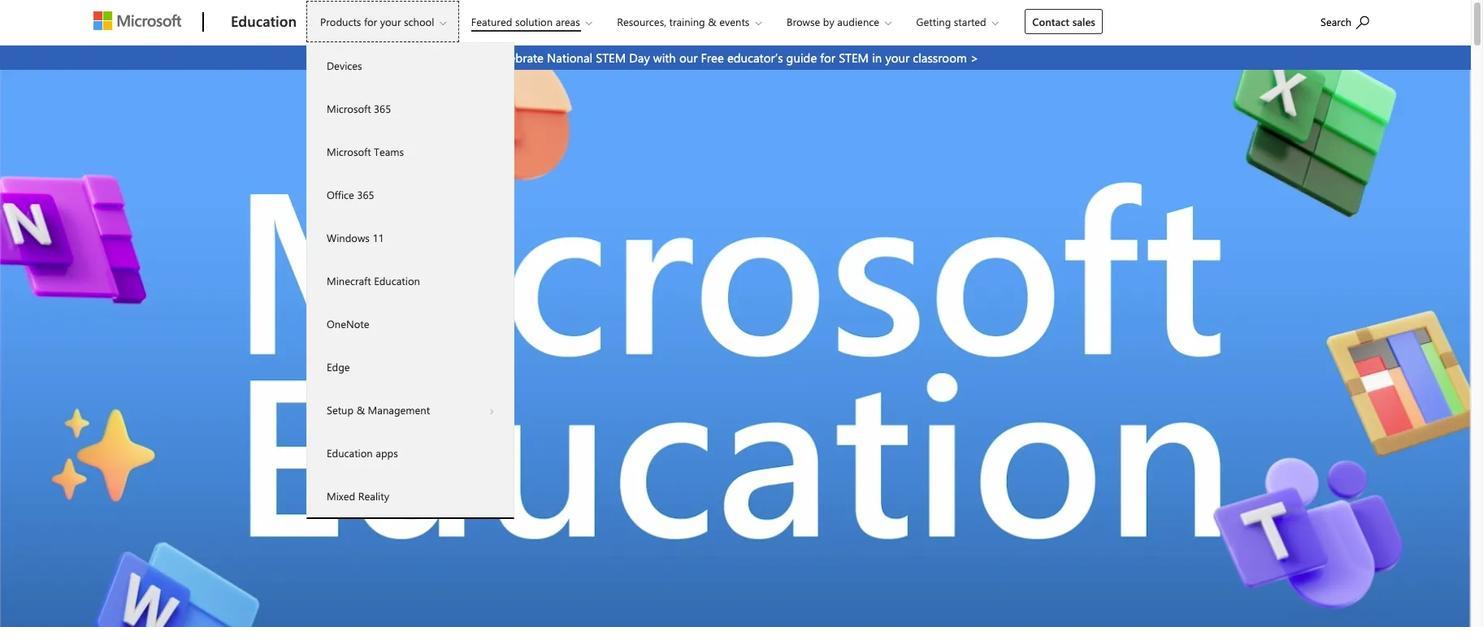 Task type: vqa. For each thing, say whether or not it's contained in the screenshot.
Microsoft 365 link at left top
yes



Task type: describe. For each thing, give the bounding box(es) containing it.
products for your school button
[[306, 1, 460, 42]]

resources,
[[617, 15, 667, 28]]

with
[[653, 50, 676, 66]]

events
[[720, 15, 750, 28]]

minecraft education
[[327, 274, 420, 288]]

audience
[[838, 15, 880, 28]]

mixed
[[327, 489, 355, 503]]

celebrate national stem day with our free educator's guide for stem in your classroom >
[[492, 50, 979, 66]]

solution
[[515, 15, 553, 28]]

2 stem from the left
[[839, 50, 869, 66]]

& inside dropdown button
[[357, 403, 365, 417]]

your inside dropdown button
[[380, 15, 401, 28]]

1 vertical spatial your
[[886, 50, 910, 66]]

mixed reality link
[[307, 475, 514, 518]]

microsoft teams
[[327, 145, 404, 159]]

search button
[[1314, 2, 1377, 39]]

Search search field
[[1313, 2, 1386, 39]]

windows 11
[[327, 231, 384, 245]]

setup & management button
[[307, 389, 514, 432]]

browse by audience button
[[773, 1, 905, 42]]

educator's
[[727, 50, 783, 66]]

education for education
[[231, 11, 297, 31]]

2 horizontal spatial education
[[374, 274, 420, 288]]

school
[[404, 15, 434, 28]]

microsoft 365 link
[[307, 87, 514, 130]]

mixed reality
[[327, 489, 389, 503]]

areas
[[556, 15, 580, 28]]

11
[[373, 231, 384, 245]]

onenote link
[[307, 302, 514, 346]]

windows 11 link
[[307, 216, 514, 259]]

365 for microsoft 365
[[374, 102, 391, 115]]

search
[[1321, 15, 1352, 28]]

for inside dropdown button
[[364, 15, 377, 28]]

devices
[[327, 59, 362, 72]]

products for your school
[[320, 15, 434, 28]]

guide
[[787, 50, 817, 66]]

microsoft 365
[[327, 102, 391, 115]]

microsoft for microsoft teams
[[327, 145, 371, 159]]

edge link
[[307, 346, 514, 389]]

products
[[320, 15, 361, 28]]

reality
[[358, 489, 389, 503]]

contact
[[1033, 15, 1070, 28]]

contact sales link
[[1025, 9, 1103, 34]]

featured solution areas
[[471, 15, 580, 28]]

national
[[547, 50, 593, 66]]

contact sales
[[1033, 15, 1096, 28]]

free
[[701, 50, 724, 66]]

minecraft
[[327, 274, 371, 288]]

day
[[629, 50, 650, 66]]

getting started button
[[903, 1, 1012, 42]]



Task type: locate. For each thing, give the bounding box(es) containing it.
education apps link
[[307, 432, 514, 475]]

1 horizontal spatial stem
[[839, 50, 869, 66]]

microsoft image
[[93, 11, 181, 30]]

education inside "link"
[[327, 446, 373, 460]]

2 microsoft from the top
[[327, 145, 371, 159]]

education apps
[[327, 446, 398, 460]]

& inside 'dropdown button'
[[708, 15, 717, 28]]

by
[[823, 15, 835, 28]]

your right in at the right top
[[886, 50, 910, 66]]

featured solution areas button
[[458, 1, 605, 42]]

stem
[[596, 50, 626, 66], [839, 50, 869, 66]]

365 for office 365
[[357, 188, 374, 202]]

0 vertical spatial for
[[364, 15, 377, 28]]

2 vertical spatial education
[[327, 446, 373, 460]]

microsoft down devices
[[327, 102, 371, 115]]

0 vertical spatial microsoft
[[327, 102, 371, 115]]

training
[[670, 15, 705, 28]]

browse
[[787, 15, 820, 28]]

365
[[374, 102, 391, 115], [357, 188, 374, 202]]

0 horizontal spatial stem
[[596, 50, 626, 66]]

office 365 link
[[307, 173, 514, 216]]

0 vertical spatial education
[[231, 11, 297, 31]]

education for education apps
[[327, 446, 373, 460]]

getting
[[917, 15, 951, 28]]

1 microsoft from the top
[[327, 102, 371, 115]]

teams
[[374, 145, 404, 159]]

microsoft left the teams
[[327, 145, 371, 159]]

365 right office
[[357, 188, 374, 202]]

sales
[[1073, 15, 1096, 28]]

1 vertical spatial &
[[357, 403, 365, 417]]

your
[[380, 15, 401, 28], [886, 50, 910, 66]]

0 horizontal spatial for
[[364, 15, 377, 28]]

in
[[872, 50, 882, 66]]

for right guide
[[821, 50, 836, 66]]

resources, training & events
[[617, 15, 750, 28]]

0 vertical spatial 365
[[374, 102, 391, 115]]

windows
[[327, 231, 370, 245]]

office 365
[[327, 188, 374, 202]]

365 up the teams
[[374, 102, 391, 115]]

office
[[327, 188, 354, 202]]

edge
[[327, 360, 350, 374]]

microsoft
[[327, 102, 371, 115], [327, 145, 371, 159]]

setup & management
[[327, 403, 430, 417]]

1 vertical spatial education
[[374, 274, 420, 288]]

education left the 'products'
[[231, 11, 297, 31]]

minecraft education link
[[307, 259, 514, 302]]

1 horizontal spatial for
[[821, 50, 836, 66]]

1 stem from the left
[[596, 50, 626, 66]]

1 vertical spatial 365
[[357, 188, 374, 202]]

education left apps at bottom left
[[327, 446, 373, 460]]

education up onenote link in the left of the page
[[374, 274, 420, 288]]

for right the 'products'
[[364, 15, 377, 28]]

0 vertical spatial your
[[380, 15, 401, 28]]

0 vertical spatial &
[[708, 15, 717, 28]]

& right setup
[[357, 403, 365, 417]]

celebrate
[[492, 50, 544, 66]]

devices link
[[307, 44, 514, 87]]

1 vertical spatial microsoft
[[327, 145, 371, 159]]

& left events
[[708, 15, 717, 28]]

stem left in at the right top
[[839, 50, 869, 66]]

management
[[368, 403, 430, 417]]

microsoft for microsoft 365
[[327, 102, 371, 115]]

featured
[[471, 15, 512, 28]]

1 horizontal spatial &
[[708, 15, 717, 28]]

resources, training & events button
[[603, 1, 775, 42]]

started
[[954, 15, 987, 28]]

0 horizontal spatial education
[[231, 11, 297, 31]]

our
[[680, 50, 698, 66]]

celebrate national stem day with our free educator's guide for stem in your classroom > link
[[0, 46, 1471, 70]]

browse by audience
[[787, 15, 880, 28]]

1 horizontal spatial education
[[327, 446, 373, 460]]

0 horizontal spatial &
[[357, 403, 365, 417]]

1 vertical spatial for
[[821, 50, 836, 66]]

education
[[231, 11, 297, 31], [374, 274, 420, 288], [327, 446, 373, 460]]

>
[[971, 50, 979, 66]]

onenote
[[327, 317, 369, 331]]

apps
[[376, 446, 398, 460]]

setup
[[327, 403, 354, 417]]

&
[[708, 15, 717, 28], [357, 403, 365, 417]]

for
[[364, 15, 377, 28], [821, 50, 836, 66]]

microsoft teams link
[[307, 130, 514, 173]]

getting started
[[917, 15, 987, 28]]

classroom
[[913, 50, 967, 66]]

0 horizontal spatial your
[[380, 15, 401, 28]]

1 horizontal spatial your
[[886, 50, 910, 66]]

education link
[[223, 1, 305, 45]]

stem left day
[[596, 50, 626, 66]]

your left school
[[380, 15, 401, 28]]



